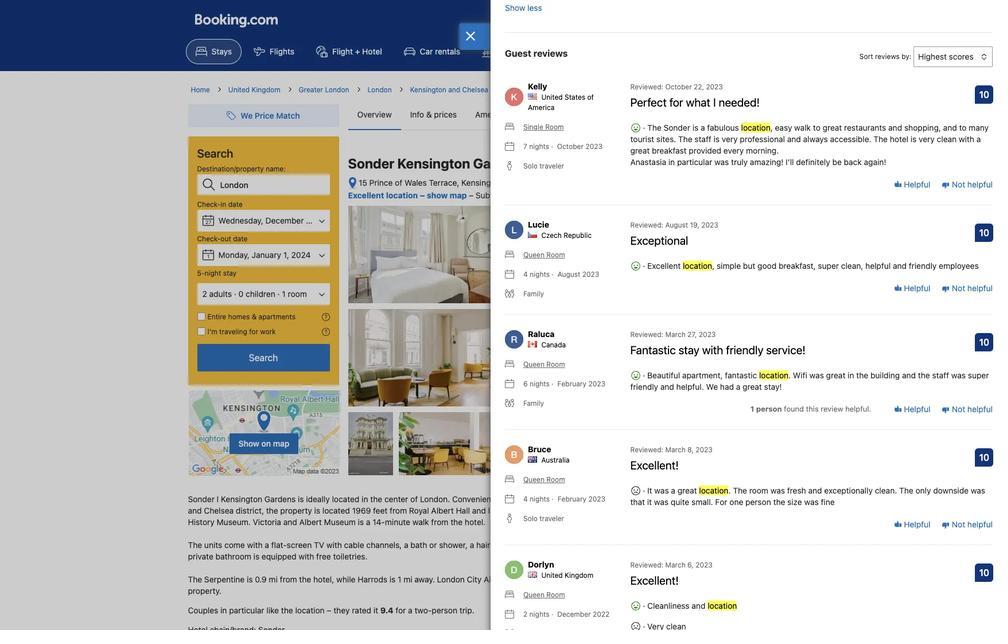 Task type: locate. For each thing, give the bounding box(es) containing it.
1 horizontal spatial shopping,
[[904, 123, 941, 133]]

0 horizontal spatial walk
[[412, 518, 429, 527]]

flights link
[[244, 39, 304, 64]]

a inside . wifi was great in the building and the staff was super friendly and helpful. we had a great stay!
[[736, 382, 740, 392]]

great inside the sonder is a fabulous location, easy walk to great restaurants and shopping, and to many tourist sites.  the staff is very professional and always accessible. the hotel is very clean …
[[724, 263, 742, 272]]

solo traveler
[[523, 162, 564, 171], [523, 515, 564, 523]]

sonder up america
[[507, 85, 530, 94]]

0 vertical spatial map
[[450, 190, 467, 200]]

august left 19,
[[665, 221, 688, 230]]

in up wednesday,
[[221, 200, 226, 209]]

building
[[870, 371, 900, 381]]

1969
[[352, 506, 371, 516]]

1 horizontal spatial united kingdom
[[541, 572, 593, 580]]

1 not helpful from the top
[[950, 179, 993, 189]]

1 vertical spatial professional
[[758, 281, 800, 290]]

single room link
[[505, 122, 564, 133]]

room for raluca
[[546, 361, 565, 369]]

guest for guest reviews (634)
[[660, 110, 682, 119]]

1 vertical spatial show
[[238, 439, 259, 448]]

queen up the 6
[[523, 361, 545, 369]]

27, inside the search section
[[306, 216, 317, 226]]

9.4
[[792, 352, 805, 363], [380, 606, 393, 616]]

truly
[[731, 157, 748, 167]]

14-
[[373, 518, 385, 527]]

show inside the search section
[[238, 439, 259, 448]]

scored 10 element
[[975, 86, 993, 104], [975, 224, 993, 242], [975, 334, 993, 352], [975, 449, 993, 467], [975, 564, 993, 583]]

2 queen from the top
[[523, 361, 545, 369]]

1 vertical spatial stay
[[679, 344, 699, 357]]

excellent inside 15 prince of wales terrace, kensington and chelsea, london, w85pq, united kingdom excellent location – show map – subway access
[[348, 190, 384, 200]]

i'm
[[207, 328, 217, 336]]

kelly up america
[[528, 82, 547, 91]]

. inside . wifi was great in the building and the staff was super friendly and helpful. we had a great stay!
[[789, 371, 791, 381]]

2 left adults
[[202, 289, 207, 299]]

, up morning.
[[770, 123, 773, 133]]

0 vertical spatial less
[[527, 3, 542, 13]]

1 horizontal spatial tourist
[[760, 272, 783, 281]]

0 horizontal spatial of
[[395, 178, 402, 188]]

1 horizontal spatial hotel
[[890, 134, 908, 144]]

bathroom
[[216, 552, 251, 562]]

like
[[266, 606, 279, 616]]

1 horizontal spatial 27,
[[687, 331, 697, 339]]

room up apartments
[[288, 289, 307, 299]]

helpful. right review on the right bottom of page
[[845, 404, 871, 414]]

2 helpful from the top
[[902, 283, 930, 293]]

raluca
[[528, 330, 555, 339]]

traveling
[[219, 328, 247, 336]]

equipped
[[262, 552, 296, 562]]

4 reviewed: from the top
[[630, 446, 663, 455]]

3 scored 10 element from the top
[[975, 334, 993, 352]]

1 vertical spatial august
[[558, 270, 580, 279]]

10
[[979, 90, 989, 100], [979, 228, 989, 238], [979, 338, 989, 348], [979, 453, 989, 463], [979, 568, 989, 579]]

chelsea
[[462, 85, 488, 94], [204, 506, 234, 516]]

tourist inside , easy walk to great restaurants and shopping, and to many tourist sites.  the staff is very professional and always accessible. the hotel is very clean with a great breakfast provided every morning. anastasia in particular was truly amazing! i'll definitely be back again!
[[630, 134, 654, 144]]

4 scored 10 element from the top
[[975, 449, 993, 467]]

away.
[[415, 575, 435, 585]]

was
[[714, 157, 729, 167], [809, 371, 824, 381], [951, 371, 966, 381], [654, 486, 669, 496], [770, 486, 785, 496], [971, 486, 985, 496], [654, 498, 669, 507], [804, 498, 819, 507]]

3 10 from the top
[[979, 338, 989, 348]]

private
[[188, 552, 213, 562]]

2 scored 10 element from the top
[[975, 224, 993, 242]]

london link
[[368, 85, 392, 95]]

reviewed: up perfect on the right
[[630, 83, 663, 91]]

2 horizontal spatial walk
[[794, 123, 811, 133]]

march for was
[[665, 446, 686, 455]]

it right the rated
[[373, 606, 378, 616]]

many inside the sonder is a fabulous location, easy walk to great restaurants and shopping, and to many tourist sites.  the staff is very professional and always accessible. the hotel is very clean …
[[740, 272, 758, 281]]

map inside the search section
[[273, 439, 289, 448]]

particular inside , easy walk to great restaurants and shopping, and to many tourist sites.  the staff is very professional and always accessible. the hotel is very clean with a great breakfast provided every morning. anastasia in particular was truly amazing! i'll definitely be back again!
[[677, 157, 712, 167]]

for inside list of reviews 'region'
[[669, 96, 683, 109]]

united states of america
[[528, 93, 594, 112]]

guest reviews (634)
[[660, 110, 736, 119]]

rentals
[[435, 46, 460, 56]]

shopping, inside the sonder is a fabulous location, easy walk to great restaurants and shopping, and to many tourist sites.  the staff is very professional and always accessible. the hotel is very clean …
[[679, 272, 714, 281]]

the down the 'australia'
[[541, 495, 553, 504]]

1 excellent! from the top
[[630, 459, 679, 472]]

not helpful button for exceptional
[[942, 283, 993, 294]]

1 vertical spatial check-
[[197, 235, 221, 243]]

sonder up 15
[[348, 156, 394, 172]]

reviews right cruises at the top of page
[[533, 48, 568, 59]]

·
[[641, 123, 647, 133], [551, 142, 553, 151], [643, 261, 645, 271], [552, 270, 554, 279], [234, 289, 236, 299], [277, 289, 280, 299], [641, 371, 647, 381], [552, 380, 554, 389], [641, 486, 647, 496], [552, 495, 554, 504], [643, 602, 645, 611], [551, 611, 553, 619]]

1 vertical spatial 2
[[523, 611, 527, 619]]

2 vertical spatial of
[[410, 495, 418, 504]]

4 not helpful from the top
[[950, 520, 993, 529]]

family for fantastic stay with friendly service!
[[523, 400, 544, 408]]

1 queen room from the top
[[523, 251, 565, 260]]

many
[[969, 123, 989, 133], [740, 272, 758, 281]]

wifi
[[793, 371, 807, 381]]

info & prices link
[[401, 100, 466, 130]]

1 helpful button from the top
[[894, 179, 930, 190]]

3 queen room link from the top
[[505, 475, 565, 486]]

from down dorlyn
[[545, 575, 562, 585]]

gardens left (hotel),
[[570, 85, 597, 94]]

queen room down canada
[[523, 361, 565, 369]]

0 horizontal spatial clean
[[696, 298, 715, 308]]

from down the 'equipped'
[[280, 575, 297, 585]]

from down london.
[[431, 518, 448, 527]]

helpful for perfect for what i needed!
[[967, 179, 993, 189]]

guest down show less button
[[505, 48, 531, 59]]

it down it
[[647, 498, 652, 507]]

1 horizontal spatial map
[[450, 190, 467, 200]]

0 vertical spatial tourist
[[630, 134, 654, 144]]

kingdom
[[252, 85, 280, 94], [647, 178, 680, 188], [565, 572, 593, 580]]

0 horizontal spatial &
[[252, 313, 257, 321]]

1 vertical spatial fine
[[821, 498, 835, 507]]

room down house rules
[[545, 123, 564, 132]]

united kingdom down flights link
[[228, 85, 280, 94]]

back
[[844, 157, 862, 167]]

united up america
[[541, 93, 563, 102]]

2 check- from the top
[[197, 235, 221, 243]]

1 horizontal spatial kelly
[[692, 321, 707, 330]]

0 vertical spatial it
[[647, 498, 652, 507]]

1 left away. at the left bottom
[[398, 575, 401, 585]]

1 reviewed: from the top
[[630, 83, 663, 91]]

1 vertical spatial .
[[728, 486, 731, 496]]

1 march from the top
[[665, 331, 686, 339]]

4 helpful button from the top
[[894, 519, 930, 531]]

0 horizontal spatial december
[[265, 216, 304, 226]]

solo traveler for perfect for what i needed!
[[523, 162, 564, 171]]

it
[[647, 486, 652, 496]]

united inside 15 prince of wales terrace, kensington and chelsea, london, w85pq, united kingdom excellent location – show map – subway access
[[620, 178, 645, 188]]

1 queen from the top
[[523, 251, 545, 260]]

1 horizontal spatial gardens
[[473, 156, 527, 172]]

stay right night
[[223, 269, 236, 278]]

10 for . wifi was great in the building and the staff was super friendly and helpful. we had a great stay!
[[979, 338, 989, 348]]

solo traveler up chelsea, in the top right of the page
[[523, 162, 564, 171]]

1 horizontal spatial accessible.
[[830, 134, 871, 144]]

0 vertical spatial 4
[[523, 270, 528, 279]]

february for excellent!
[[558, 495, 586, 504]]

date for check-in date
[[228, 200, 243, 209]]

guest for guest reviews
[[505, 48, 531, 59]]

search down work
[[249, 353, 278, 363]]

shopping, inside , easy walk to great restaurants and shopping, and to many tourist sites.  the staff is very professional and always accessible. the hotel is very clean with a great breakfast provided every morning. anastasia in particular was truly amazing! i'll definitely be back again!
[[904, 123, 941, 133]]

2 reviewed: from the top
[[630, 221, 663, 230]]

1 horizontal spatial for
[[396, 606, 406, 616]]

prince
[[369, 178, 393, 188]]

0 horizontal spatial friendly
[[630, 382, 658, 392]]

tourist
[[630, 134, 654, 144], [760, 272, 783, 281]]

less inside the sonder l kensington gardens is ideally located in the center of london. conveniently located in the kensington and chelsea district, the property is located 1969 feet from royal albert hall and less than 0.6 mi from natural history museum. victoria and albert museum is a 14-minute walk from the hotel. the units come with a flat-screen tv with cable channels, a bath or shower, a hairdryer and a wardrobe. the private bathroom is equipped with free toiletries. the serpentine is 0.9 mi from the hotel, while harrods is 1 mi away. london city airport is 9.9 mi from the property.
[[488, 506, 503, 516]]

of inside 15 prince of wales terrace, kensington and chelsea, london, w85pq, united kingdom excellent location – show map – subway access
[[395, 178, 402, 188]]

date right out
[[233, 235, 248, 243]]

we
[[706, 382, 718, 392]]

excellent! down reviewed: march 6, 2023
[[630, 575, 679, 588]]

27, inside list of reviews 'region'
[[687, 331, 697, 339]]

0 horizontal spatial –
[[327, 606, 331, 616]]

4 nights · august 2023
[[523, 270, 599, 279]]

1 helpful from the top
[[902, 179, 930, 189]]

sonder down 19,
[[695, 254, 719, 263]]

1 not helpful button from the top
[[942, 179, 993, 190]]

sonder for sonder l kensington gardens is ideally located in the center of london. conveniently located in the kensington and chelsea district, the property is located 1969 feet from royal albert hall and less than 0.6 mi from natural history museum. victoria and albert museum is a 14-minute walk from the hotel. the units come with a flat-screen tv with cable channels, a bath or shower, a hairdryer and a wardrobe. the private bathroom is equipped with free toiletries. the serpentine is 0.9 mi from the hotel, while harrods is 1 mi away. london city airport is 9.9 mi from the property.
[[188, 495, 215, 504]]

search inside button
[[249, 353, 278, 363]]

0 horizontal spatial map
[[273, 439, 289, 448]]

reviews for guest reviews (634)
[[684, 110, 713, 119]]

trip.
[[459, 606, 474, 616]]

helpful. down apartment,
[[676, 382, 704, 392]]

0 vertical spatial 27,
[[306, 216, 317, 226]]

chelsea,
[[521, 178, 553, 188]]

1 queen room link from the top
[[505, 250, 565, 261]]

reviews left "by:" in the top of the page
[[875, 52, 900, 61]]

professional down good
[[758, 281, 800, 290]]

traveler up chelsea, in the top right of the page
[[540, 162, 564, 171]]

flights
[[270, 46, 294, 56]]

2 horizontal spatial for
[[669, 96, 683, 109]]

show up cruises at the top of page
[[505, 3, 525, 13]]

sonder inside list of reviews 'region'
[[664, 123, 690, 133]]

reviewed: for it was a great
[[630, 446, 663, 455]]

staff up provided
[[695, 134, 711, 144]]

0 vertical spatial date
[[228, 200, 243, 209]]

0 vertical spatial united kingdom
[[228, 85, 280, 94]]

sonder inside the sonder l kensington gardens is ideally located in the center of london. conveniently located in the kensington and chelsea district, the property is located 1969 feet from royal albert hall and less than 0.6 mi from natural history museum. victoria and albert museum is a 14-minute walk from the hotel. the units come with a flat-screen tv with cable channels, a bath or shower, a hairdryer and a wardrobe. the private bathroom is equipped with free toiletries. the serpentine is 0.9 mi from the hotel, while harrods is 1 mi away. london city airport is 9.9 mi from the property.
[[188, 495, 215, 504]]

0 vertical spatial gardens
[[570, 85, 597, 94]]

accessible. inside , easy walk to great restaurants and shopping, and to many tourist sites.  the staff is very professional and always accessible. the hotel is very clean with a great breakfast provided every morning. anastasia in particular was truly amazing! i'll definitely be back again!
[[830, 134, 871, 144]]

1 vertical spatial sites.
[[679, 281, 698, 290]]

was inside , easy walk to great restaurants and shopping, and to many tourist sites.  the staff is very professional and always accessible. the hotel is very clean with a great breakfast provided every morning. anastasia in particular was truly amazing! i'll definitely be back again!
[[714, 157, 729, 167]]

queen room down czech
[[523, 251, 565, 260]]

2 not from the top
[[952, 283, 965, 293]]

staff up the … at top right
[[715, 281, 731, 290]]

helpful.
[[676, 382, 704, 392], [845, 404, 871, 414]]

next image
[[809, 274, 816, 281]]

0 vertical spatial room
[[288, 289, 307, 299]]

0 vertical spatial fine
[[609, 110, 623, 119]]

helpful. inside . wifi was great in the building and the staff was super friendly and helpful. we had a great stay!
[[676, 382, 704, 392]]

location,
[[767, 254, 797, 263]]

. left wifi
[[789, 371, 791, 381]]

room for lucie
[[546, 251, 565, 260]]

0 vertical spatial solo traveler
[[523, 162, 564, 171]]

0 horizontal spatial august
[[558, 270, 580, 279]]

room for dorlyn
[[546, 591, 565, 600]]

4 queen room link from the top
[[505, 591, 565, 601]]

of right "states" at right top
[[587, 93, 594, 102]]

0 vertical spatial helpful.
[[676, 382, 704, 392]]

1 check- from the top
[[197, 200, 221, 209]]

found
[[784, 404, 804, 414]]

chelsea down l
[[204, 506, 234, 516]]

0 vertical spatial guest
[[505, 48, 531, 59]]

1 vertical spatial room
[[749, 486, 768, 496]]

1 family from the top
[[523, 290, 544, 299]]

2 nights · december 2022
[[523, 611, 610, 619]]

. up one
[[728, 486, 731, 496]]

2 inside list of reviews 'region'
[[523, 611, 527, 619]]

london up perfect on the right
[[626, 85, 650, 94]]

tourist inside the sonder is a fabulous location, easy walk to great restaurants and shopping, and to many tourist sites.  the staff is very professional and always accessible. the hotel is very clean …
[[760, 272, 783, 281]]

kelly inside list of reviews 'region'
[[528, 82, 547, 91]]

2 helpful button from the top
[[894, 283, 930, 294]]

0 horizontal spatial always
[[694, 289, 717, 299]]

kingdom inside united kingdom link
[[252, 85, 280, 94]]

the fine print link
[[583, 100, 651, 130]]

fabulous inside list of reviews 'region'
[[707, 123, 739, 133]]

family down 4 nights · august 2023
[[523, 290, 544, 299]]

1 horizontal spatial .
[[789, 371, 791, 381]]

2 solo traveler from the top
[[523, 515, 564, 523]]

1 traveler from the top
[[540, 162, 564, 171]]

solo traveler up wardrobe.
[[523, 515, 564, 523]]

0 vertical spatial check-
[[197, 200, 221, 209]]

not helpful button for excellent!
[[942, 519, 993, 531]]

kelly up the reviewed: march 27, 2023
[[692, 321, 707, 330]]

1 vertical spatial particular
[[229, 606, 264, 616]]

traveler
[[540, 162, 564, 171], [540, 515, 564, 523]]

nights for dorlyn
[[529, 611, 549, 619]]

4 helpful from the top
[[902, 520, 930, 529]]

stay inside list of reviews 'region'
[[679, 344, 699, 357]]

search section
[[183, 95, 343, 477]]

scored 9.4 element
[[789, 348, 808, 367]]

cable
[[344, 541, 364, 550]]

scored 10 element for , simple but good breakfast, super clean, helpful and friendly employees
[[975, 224, 993, 242]]

– left subway
[[469, 190, 473, 200]]

hotel inside the sonder is a fabulous location, easy walk to great restaurants and shopping, and to many tourist sites.  the staff is very professional and always accessible. the hotel is very clean …
[[776, 289, 793, 299]]

london
[[325, 85, 349, 94], [368, 85, 392, 94], [626, 85, 650, 94], [437, 575, 465, 585]]

deals
[[669, 85, 687, 94]]

room
[[545, 123, 564, 132], [546, 251, 565, 260], [546, 361, 565, 369], [546, 476, 565, 484], [546, 591, 565, 600]]

needed!
[[719, 96, 760, 109]]

not for exceptional
[[952, 283, 965, 293]]

show left on
[[238, 439, 259, 448]]

1 10 from the top
[[979, 90, 989, 100]]

2 4 from the top
[[523, 495, 528, 504]]

1 vertical spatial walk
[[697, 263, 713, 272]]

a
[[701, 123, 705, 133], [976, 134, 981, 144], [729, 254, 733, 263], [736, 382, 740, 392], [671, 486, 675, 496], [366, 518, 370, 527], [265, 541, 269, 550], [404, 541, 408, 550], [470, 541, 474, 550], [528, 541, 532, 550], [408, 606, 412, 616]]

4 10 from the top
[[979, 453, 989, 463]]

1 horizontal spatial staff
[[715, 281, 731, 290]]

sort reviews by:
[[859, 52, 911, 61]]

0 horizontal spatial search
[[197, 147, 233, 160]]

0 vertical spatial .
[[789, 371, 791, 381]]

house rules
[[530, 110, 574, 119]]

room inside button
[[288, 289, 307, 299]]

2 inside button
[[202, 289, 207, 299]]

traveler for excellent!
[[540, 515, 564, 523]]

and inside 15 prince of wales terrace, kensington and chelsea, london, w85pq, united kingdom excellent location – show map – subway access
[[505, 178, 519, 188]]

staff inside , easy walk to great restaurants and shopping, and to many tourist sites.  the staff is very professional and always accessible. the hotel is very clean with a great breakfast provided every morning. anastasia in particular was truly amazing! i'll definitely be back again!
[[695, 134, 711, 144]]

gardens for sonder kensington gardens
[[473, 156, 527, 172]]

walk inside the sonder is a fabulous location, easy walk to great restaurants and shopping, and to many tourist sites.  the staff is very professional and always accessible. the hotel is very clean …
[[697, 263, 713, 272]]

2 vertical spatial friendly
[[630, 382, 658, 392]]

it inside . the room was fresh and exceptionally clean. the only downside was that it was quite small. for one person the size was fine
[[647, 498, 652, 507]]

1 vertical spatial kelly
[[692, 321, 707, 330]]

room for kelly
[[545, 123, 564, 132]]

room up 2 nights · december 2022
[[546, 591, 565, 600]]

–
[[420, 190, 425, 200], [469, 190, 473, 200], [327, 606, 331, 616]]

reviews for guest reviews
[[533, 48, 568, 59]]

0 horizontal spatial easy
[[679, 263, 695, 272]]

excellent! for dorlyn
[[630, 575, 679, 588]]

room down the 'australia'
[[546, 476, 565, 484]]

1 scored 10 element from the top
[[975, 86, 993, 104]]

december up the 1,
[[265, 216, 304, 226]]

car rentals link
[[394, 39, 470, 64]]

night
[[205, 269, 221, 278]]

museum
[[324, 518, 356, 527]]

0 vertical spatial particular
[[677, 157, 712, 167]]

the up victoria
[[266, 506, 278, 516]]

kingdom down flights link
[[252, 85, 280, 94]]

of up royal
[[410, 495, 418, 504]]

excellent up previous "image" at the right
[[647, 261, 681, 271]]

1 vertical spatial solo
[[523, 515, 538, 523]]

walk inside the sonder l kensington gardens is ideally located in the center of london. conveniently located in the kensington and chelsea district, the property is located 1969 feet from royal albert hall and less than 0.6 mi from natural history museum. victoria and albert museum is a 14-minute walk from the hotel. the units come with a flat-screen tv with cable channels, a bath or shower, a hairdryer and a wardrobe. the private bathroom is equipped with free toiletries. the serpentine is 0.9 mi from the hotel, while harrods is 1 mi away. london city airport is 9.9 mi from the property.
[[412, 518, 429, 527]]

27, for march
[[687, 331, 697, 339]]

the down exceptional
[[679, 254, 692, 263]]

1 horizontal spatial &
[[426, 110, 432, 119]]

4 queen room from the top
[[523, 591, 565, 600]]

always inside the sonder is a fabulous location, easy walk to great restaurants and shopping, and to many tourist sites.  the staff is very professional and always accessible. the hotel is very clean …
[[694, 289, 717, 299]]

2 horizontal spatial of
[[587, 93, 594, 102]]

beautiful apartment, fantastic location
[[647, 371, 789, 381]]

airport
[[484, 575, 509, 585]]

2 queen room from the top
[[523, 361, 565, 369]]

3 reviewed: from the top
[[630, 331, 663, 339]]

0 horizontal spatial stay
[[223, 269, 236, 278]]

1 horizontal spatial search
[[249, 353, 278, 363]]

2 march from the top
[[665, 446, 686, 455]]

1 horizontal spatial easy
[[775, 123, 792, 133]]

3 queen room from the top
[[523, 476, 565, 484]]

3 not helpful from the top
[[950, 404, 993, 414]]

in left building
[[848, 371, 854, 381]]

fantastic stay with friendly service!
[[630, 344, 806, 357]]

3 helpful from the top
[[902, 404, 930, 414]]

1 4 from the top
[[523, 270, 528, 279]]

2 horizontal spatial gardens
[[570, 85, 597, 94]]

map right on
[[273, 439, 289, 448]]

not helpful for excellent!
[[950, 520, 993, 529]]

1 vertical spatial less
[[488, 506, 503, 516]]

show inside button
[[505, 3, 525, 13]]

i'll
[[786, 157, 794, 167]]

2 family from the top
[[523, 400, 544, 408]]

walk left simple
[[697, 263, 713, 272]]

excellent down 15
[[348, 190, 384, 200]]

particular down provided
[[677, 157, 712, 167]]

4 not from the top
[[952, 520, 965, 529]]

traveler down 4 nights · february 2023
[[540, 515, 564, 523]]

1 vertical spatial 4
[[523, 495, 528, 504]]

of inside united states of america
[[587, 93, 594, 102]]

kingdom inside 15 prince of wales terrace, kensington and chelsea, london, w85pq, united kingdom excellent location – show map – subway access
[[647, 178, 680, 188]]

in inside , easy walk to great restaurants and shopping, and to many tourist sites.  the staff is very professional and always accessible. the hotel is very clean with a great breakfast provided every morning. anastasia in particular was truly amazing! i'll definitely be back again!
[[668, 157, 675, 167]]

3 march from the top
[[665, 561, 686, 570]]

and inside . the room was fresh and exceptionally clean. the only downside was that it was quite small. for one person the size was fine
[[808, 486, 822, 496]]

queen room link down czech
[[505, 250, 565, 261]]

reviewed: august 19, 2023
[[630, 221, 718, 230]]

excellent up apartment,
[[675, 352, 711, 362]]

0 vertical spatial 9.4
[[792, 352, 805, 363]]

professional
[[740, 134, 785, 144], [758, 281, 800, 290]]

2 solo from the top
[[523, 515, 538, 523]]

· left cleanliness in the right bottom of the page
[[643, 602, 645, 611]]

1 horizontal spatial particular
[[677, 157, 712, 167]]

friendly inside . wifi was great in the building and the staff was super friendly and helpful. we had a great stay!
[[630, 382, 658, 392]]

staff inside . wifi was great in the building and the staff was super friendly and helpful. we had a great stay!
[[932, 371, 949, 381]]

restaurants inside , easy walk to great restaurants and shopping, and to many tourist sites.  the staff is very professional and always accessible. the hotel is very clean with a great breakfast provided every morning. anastasia in particular was truly amazing! i'll definitely be back again!
[[844, 123, 886, 133]]

it was a great location
[[647, 486, 728, 496]]

nights right 7
[[529, 142, 549, 151]]

sites. right previous "image" at the right
[[679, 281, 698, 290]]

united down anastasia
[[620, 178, 645, 188]]

hotel
[[362, 46, 382, 56]]

0 horizontal spatial albert
[[299, 518, 322, 527]]

queen room for lucie
[[523, 251, 565, 260]]

museum.
[[217, 518, 251, 527]]

stay down the reviewed: march 27, 2023
[[679, 344, 699, 357]]

0 vertical spatial of
[[587, 93, 594, 102]]

2 not helpful button from the top
[[942, 283, 993, 294]]

2 vertical spatial gardens
[[264, 495, 296, 504]]

queen room link
[[505, 250, 565, 261], [505, 360, 565, 370], [505, 475, 565, 486], [505, 591, 565, 601]]

1 vertical spatial always
[[694, 289, 717, 299]]

date for check-out date
[[233, 235, 248, 243]]

print
[[625, 110, 642, 119]]

2 horizontal spatial friendly
[[909, 261, 937, 271]]

1 vertical spatial traveler
[[540, 515, 564, 523]]

harrods
[[358, 575, 387, 585]]

10 for . the room was fresh and exceptionally clean. the only downside was that it was quite small. for one person the size was fine
[[979, 453, 989, 463]]

, easy walk to great restaurants and shopping, and to many tourist sites.  the staff is very professional and always accessible. the hotel is very clean with a great breakfast provided every morning. anastasia in particular was truly amazing! i'll definitely be back again!
[[630, 123, 989, 167]]

australia
[[541, 456, 570, 465]]

nights for kelly
[[529, 142, 549, 151]]

0 horizontal spatial less
[[488, 506, 503, 516]]

2 horizontal spatial kingdom
[[647, 178, 680, 188]]

car
[[420, 46, 433, 56]]

room down czech
[[546, 251, 565, 260]]

united kingdom link
[[228, 85, 280, 95]]

0 horizontal spatial particular
[[229, 606, 264, 616]]

click to open map view image
[[348, 177, 357, 190]]

4 queen from the top
[[523, 591, 545, 600]]

2 excellent! from the top
[[630, 575, 679, 588]]

2 not helpful from the top
[[950, 283, 993, 293]]

excellent inside list of reviews 'region'
[[647, 261, 681, 271]]

2 february from the top
[[558, 495, 586, 504]]

in right "couples"
[[220, 606, 227, 616]]

1 february from the top
[[558, 380, 586, 389]]

queen room down the 'australia'
[[523, 476, 565, 484]]

2 10 from the top
[[979, 228, 989, 238]]

guest down the 'deals'
[[660, 110, 682, 119]]

1 vertical spatial shopping,
[[679, 272, 714, 281]]

in inside the search section
[[221, 200, 226, 209]]

they
[[334, 606, 350, 616]]

this
[[806, 404, 819, 414]]

with inside , easy walk to great restaurants and shopping, and to many tourist sites.  the staff is very professional and always accessible. the hotel is very clean with a great breakfast provided every morning. anastasia in particular was truly amazing! i'll definitely be back again!
[[959, 134, 974, 144]]

1 solo from the top
[[523, 162, 538, 171]]

show for show less
[[505, 3, 525, 13]]

sonder for sonder kensington gardens
[[348, 156, 394, 172]]

apartments
[[259, 313, 296, 321]]

1 vertical spatial march
[[665, 446, 686, 455]]

10 for , easy walk to great restaurants and shopping, and to many tourist sites.  the staff is very professional and always accessible. the hotel is very clean with a great breakfast provided every morning. anastasia in particular was truly amazing! i'll definitely be back again!
[[979, 90, 989, 100]]

0 horizontal spatial super
[[818, 261, 839, 271]]

0 vertical spatial &
[[426, 110, 432, 119]]

4 not helpful button from the top
[[942, 519, 993, 531]]

sites. up breakfast
[[656, 134, 676, 144]]

overview link
[[348, 100, 401, 130]]

great up be
[[823, 123, 842, 133]]

staff inside the sonder is a fabulous location, easy walk to great restaurants and shopping, and to many tourist sites.  the staff is very professional and always accessible. the hotel is very clean …
[[715, 281, 731, 290]]

2 for 2 adults · 0 children · 1 room
[[202, 289, 207, 299]]

. inside . the room was fresh and exceptionally clean. the only downside was that it was quite small. for one person the size was fine
[[728, 486, 731, 496]]

2 traveler from the top
[[540, 515, 564, 523]]

0 vertical spatial december
[[265, 216, 304, 226]]

0 vertical spatial easy
[[775, 123, 792, 133]]

27,
[[306, 216, 317, 226], [687, 331, 697, 339]]

fantastic
[[725, 371, 757, 381]]

booking.com image
[[195, 14, 277, 28]]

2 vertical spatial march
[[665, 561, 686, 570]]

not helpful for perfect for what i needed!
[[950, 179, 993, 189]]

1 horizontal spatial october
[[665, 83, 692, 91]]

the down perfect on the right
[[647, 123, 661, 133]]

1 horizontal spatial super
[[968, 371, 989, 381]]

out
[[221, 235, 231, 243]]

reviews for sort reviews by:
[[875, 52, 900, 61]]

1 solo traveler from the top
[[523, 162, 564, 171]]

0 vertical spatial february
[[558, 380, 586, 389]]

6
[[523, 380, 528, 389]]

minute
[[385, 518, 410, 527]]

1 not from the top
[[952, 179, 965, 189]]

0 vertical spatial albert
[[431, 506, 454, 516]]

london up overview
[[368, 85, 392, 94]]

,
[[770, 123, 773, 133], [712, 261, 715, 271]]

9.4 right the rated
[[380, 606, 393, 616]]

0 vertical spatial sites.
[[656, 134, 676, 144]]

staff
[[695, 134, 711, 144], [715, 281, 731, 290], [932, 371, 949, 381]]

1 vertical spatial gardens
[[473, 156, 527, 172]]

in inside . wifi was great in the building and the staff was super friendly and helpful. we had a great stay!
[[848, 371, 854, 381]]

fabulous inside the sonder is a fabulous location, easy walk to great restaurants and shopping, and to many tourist sites.  the staff is very professional and always accessible. the hotel is very clean …
[[735, 254, 765, 263]]

sonder inside the sonder is a fabulous location, easy walk to great restaurants and shopping, and to many tourist sites.  the staff is very professional and always accessible. the hotel is very clean …
[[695, 254, 719, 263]]

for left work
[[249, 328, 258, 336]]

2 horizontal spatial reviews
[[875, 52, 900, 61]]

rated
[[352, 606, 371, 616]]

march up fantastic
[[665, 331, 686, 339]]

0 vertical spatial many
[[969, 123, 989, 133]]

check- for out
[[197, 235, 221, 243]]

nights for bruce
[[530, 495, 550, 504]]

easy inside , easy walk to great restaurants and shopping, and to many tourist sites.  the staff is very professional and always accessible. the hotel is very clean with a great breakfast provided every morning. anastasia in particular was truly amazing! i'll definitely be back again!
[[775, 123, 792, 133]]

2 queen room link from the top
[[505, 360, 565, 370]]

of for states
[[587, 93, 594, 102]]

gardens for sonder kensington gardens (hotel), london (uk) deals
[[570, 85, 597, 94]]

0 vertical spatial stay
[[223, 269, 236, 278]]

sonder for sonder kensington gardens (hotel), london (uk) deals
[[507, 85, 530, 94]]

helpful for excellent!
[[967, 520, 993, 529]]

definitely
[[796, 157, 830, 167]]

3 queen from the top
[[523, 476, 545, 484]]

less up guest reviews
[[527, 3, 542, 13]]



Task type: vqa. For each thing, say whether or not it's contained in the screenshot.
(830)
no



Task type: describe. For each thing, give the bounding box(es) containing it.
list of reviews region
[[498, 67, 1000, 631]]

· excellent location , simple but good breakfast, super clean, helpful and friendly employees
[[641, 261, 979, 271]]

0 horizontal spatial october
[[557, 142, 584, 151]]

reviewed: for beautiful apartment, fantastic
[[630, 331, 663, 339]]

fabulous for location,
[[735, 254, 765, 263]]

the up property.
[[188, 575, 202, 585]]

the inside . the room was fresh and exceptionally clean. the only downside was that it was quite small. for one person the size was fine
[[773, 498, 785, 507]]

professional inside , easy walk to great restaurants and shopping, and to many tourist sites.  the staff is very professional and always accessible. the hotel is very clean with a great breakfast provided every morning. anastasia in particular was truly amazing! i'll definitely be back again!
[[740, 134, 785, 144]]

stay inside the search section
[[223, 269, 236, 278]]

, inside , easy walk to great restaurants and shopping, and to many tourist sites.  the staff is very professional and always accessible. the hotel is very clean with a great breakfast provided every morning. anastasia in particular was truly amazing! i'll definitely be back again!
[[770, 123, 773, 133]]

not helpful for exceptional
[[950, 283, 993, 293]]

children
[[246, 289, 275, 299]]

walk inside , easy walk to great restaurants and shopping, and to many tourist sites.  the staff is very professional and always accessible. the hotel is very clean with a great breakfast provided every morning. anastasia in particular was truly amazing! i'll definitely be back again!
[[794, 123, 811, 133]]

clean inside , easy walk to great restaurants and shopping, and to many tourist sites.  the staff is very professional and always accessible. the hotel is very clean with a great breakfast provided every morning. anastasia in particular was truly amazing! i'll definitely be back again!
[[937, 134, 957, 144]]

friendly for employees
[[909, 261, 937, 271]]

1 horizontal spatial albert
[[431, 506, 454, 516]]

reviewed: for excellent
[[630, 221, 663, 230]]

1 horizontal spatial –
[[420, 190, 425, 200]]

kensington inside 15 prince of wales terrace, kensington and chelsea, london, w85pq, united kingdom excellent location – show map – subway access
[[461, 178, 503, 188]]

located up museum
[[322, 506, 350, 516]]

than
[[505, 506, 521, 516]]

1 person found this review helpful.
[[750, 404, 871, 414]]

room inside . the room was fresh and exceptionally clean. the only downside was that it was quite small. for one person the size was fine
[[749, 486, 768, 496]]

queen for lucie
[[523, 251, 545, 260]]

queen room link for dorlyn
[[505, 591, 565, 601]]

many inside , easy walk to great restaurants and shopping, and to many tourist sites.  the staff is very professional and always accessible. the hotel is very clean with a great breakfast provided every morning. anastasia in particular was truly amazing! i'll definitely be back again!
[[969, 123, 989, 133]]

united down dorlyn
[[541, 572, 563, 580]]

professional inside the sonder is a fabulous location, easy walk to great restaurants and shopping, and to many tourist sites.  the staff is very professional and always accessible. the hotel is very clean …
[[758, 281, 800, 290]]

located up the 1969
[[332, 495, 359, 504]]

the left building
[[856, 371, 868, 381]]

+
[[355, 46, 360, 56]]

hairdryer
[[476, 541, 510, 550]]

helpful for perfect for what i needed!
[[902, 179, 930, 189]]

· left the 2022
[[551, 611, 553, 619]]

location right cleanliness in the right bottom of the page
[[708, 602, 737, 611]]

name:
[[266, 165, 286, 173]]

amazing!
[[750, 157, 783, 167]]

tv
[[314, 541, 324, 550]]

3 helpful button from the top
[[894, 404, 930, 415]]

show for show on map
[[238, 439, 259, 448]]

queen room for bruce
[[523, 476, 565, 484]]

greater london link
[[299, 85, 349, 95]]

1 vertical spatial friendly
[[726, 344, 763, 357]]

of inside the sonder l kensington gardens is ideally located in the center of london. conveniently located in the kensington and chelsea district, the property is located 1969 feet from royal albert hall and less than 0.6 mi from natural history museum. victoria and albert museum is a 14-minute walk from the hotel. the units come with a flat-screen tv with cable channels, a bath or shower, a hairdryer and a wardrobe. the private bathroom is equipped with free toiletries. the serpentine is 0.9 mi from the hotel, while harrods is 1 mi away. london city airport is 9.9 mi from the property.
[[410, 495, 418, 504]]

feet
[[373, 506, 387, 516]]

friendly for and
[[630, 382, 658, 392]]

not for perfect for what i needed!
[[952, 179, 965, 189]]

clean inside the sonder is a fabulous location, easy walk to great restaurants and shopping, and to many tourist sites.  the staff is very professional and always accessible. the hotel is very clean …
[[696, 298, 715, 308]]

queen room for raluca
[[523, 361, 565, 369]]

one
[[730, 498, 743, 507]]

channels,
[[366, 541, 402, 550]]

2 vertical spatial person
[[432, 606, 457, 616]]

kensington up terrace,
[[397, 156, 470, 172]]

info & prices
[[410, 110, 457, 119]]

excellent location – show map button
[[348, 190, 469, 200]]

check-out date
[[197, 235, 248, 243]]

wardrobe.
[[534, 541, 571, 550]]

· down print
[[641, 123, 647, 133]]

the down hall
[[451, 518, 463, 527]]

queen for dorlyn
[[523, 591, 545, 600]]

again!
[[864, 157, 886, 167]]

nights for lucie
[[530, 270, 550, 279]]

restaurants inside the sonder is a fabulous location, easy walk to great restaurants and shopping, and to many tourist sites.  the staff is very professional and always accessible. the hotel is very clean …
[[744, 263, 784, 272]]

. the room was fresh and exceptionally clean. the only downside was that it was quite small. for one person the size was fine
[[630, 486, 985, 507]]

scored 10 element for . wifi was great in the building and the staff was super friendly and helpful. we had a great stay!
[[975, 334, 993, 352]]

location left simple
[[683, 261, 712, 271]]

the up private on the left bottom of the page
[[188, 541, 202, 550]]

wednesday,
[[218, 216, 263, 226]]

3 not from the top
[[952, 404, 965, 414]]

the up feet on the left bottom
[[370, 495, 382, 504]]

flight
[[332, 46, 353, 56]]

small.
[[691, 498, 713, 507]]

reviewed: march 8, 2023
[[630, 446, 713, 455]]

hotel.
[[465, 518, 486, 527]]

mi right 0.6
[[537, 506, 546, 516]]

2 for 2 nights · december 2022
[[523, 611, 527, 619]]

· down the 'australia'
[[552, 495, 554, 504]]

from up minute
[[390, 506, 407, 516]]

december inside the search section
[[265, 216, 304, 226]]

2022
[[593, 611, 610, 619]]

review
[[821, 404, 843, 414]]

the right wardrobe.
[[574, 541, 588, 550]]

super inside . wifi was great in the building and the staff was super friendly and helpful. we had a great stay!
[[968, 371, 989, 381]]

america
[[528, 103, 554, 112]]

december inside list of reviews 'region'
[[557, 611, 591, 619]]

· right children
[[277, 289, 280, 299]]

excellent! for bruce
[[630, 459, 679, 472]]

for inside the search section
[[249, 328, 258, 336]]

states
[[565, 93, 585, 102]]

reviewed: march 6, 2023
[[630, 561, 713, 570]]

flight + hotel link
[[306, 39, 392, 64]]

of for prince
[[395, 178, 402, 188]]

helpful for excellent!
[[902, 520, 930, 529]]

nights for raluca
[[530, 380, 550, 389]]

· right the 6
[[552, 380, 554, 389]]

amenities link
[[466, 100, 521, 130]]

reserve
[[779, 140, 810, 150]]

1 inside the sonder l kensington gardens is ideally located in the center of london. conveniently located in the kensington and chelsea district, the property is located 1969 feet from royal albert hall and less than 0.6 mi from natural history museum. victoria and albert museum is a 14-minute walk from the hotel. the units come with a flat-screen tv with cable channels, a bath or shower, a hairdryer and a wardrobe. the private bathroom is equipped with free toiletries. the serpentine is 0.9 mi from the hotel, while harrods is 1 mi away. london city airport is 9.9 mi from the property.
[[398, 575, 401, 585]]

the up 2 nights · december 2022
[[564, 575, 576, 585]]

czech republic
[[541, 231, 592, 240]]

the sonder is a fabulous location
[[647, 123, 770, 133]]

kensington up natural
[[555, 495, 596, 504]]

1 horizontal spatial chelsea
[[462, 85, 488, 94]]

kensington up america
[[532, 85, 568, 94]]

kensington and chelsea link
[[410, 85, 488, 95]]

· down single room
[[551, 142, 553, 151]]

the down sonder kensington gardens (hotel), london (uk) deals link at the right top of page
[[593, 110, 607, 119]]

2 vertical spatial excellent
[[675, 352, 711, 362]]

· down exceptional
[[643, 261, 645, 271]]

check- for in
[[197, 200, 221, 209]]

kingdom inside list of reviews 'region'
[[565, 572, 593, 580]]

mi right 9.9
[[534, 575, 542, 585]]

solo for perfect for what i needed!
[[523, 162, 538, 171]]

27, for december
[[306, 216, 317, 226]]

always inside , easy walk to great restaurants and shopping, and to many tourist sites.  the staff is very professional and always accessible. the hotel is very clean with a great breakfast provided every morning. anastasia in particular was truly amazing! i'll definitely be back again!
[[803, 134, 828, 144]]

cleanliness
[[647, 602, 689, 611]]

solo traveler for excellent!
[[523, 515, 564, 523]]

january
[[252, 250, 281, 260]]

5-night stay
[[197, 269, 236, 278]]

room for bruce
[[546, 476, 565, 484]]

breakfast,
[[779, 261, 816, 271]]

sites. inside , easy walk to great restaurants and shopping, and to many tourist sites.  the staff is very professional and always accessible. the hotel is very clean with a great breakfast provided every morning. anastasia in particular was truly amazing! i'll definitely be back again!
[[656, 134, 676, 144]]

but
[[743, 261, 755, 271]]

· down fantastic
[[641, 371, 647, 381]]

0 horizontal spatial ,
[[712, 261, 715, 271]]

· left 0
[[234, 289, 236, 299]]

great up review on the right bottom of page
[[826, 371, 845, 381]]

fine inside . the room was fresh and exceptionally clean. the only downside was that it was quite small. for one person the size was fine
[[821, 498, 835, 507]]

gardens inside the sonder l kensington gardens is ideally located in the center of london. conveniently located in the kensington and chelsea district, the property is located 1969 feet from royal albert hall and less than 0.6 mi from natural history museum. victoria and albert museum is a 14-minute walk from the hotel. the units come with a flat-screen tv with cable channels, a bath or shower, a hairdryer and a wardrobe. the private bathroom is equipped with free toiletries. the serpentine is 0.9 mi from the hotel, while harrods is 1 mi away. london city airport is 9.9 mi from the property.
[[264, 495, 296, 504]]

chelsea inside the sonder l kensington gardens is ideally located in the center of london. conveniently located in the kensington and chelsea district, the property is located 1969 feet from royal albert hall and less than 0.6 mi from natural history museum. victoria and albert museum is a 14-minute walk from the hotel. the units come with a flat-screen tv with cable channels, a bath or shower, a hairdryer and a wardrobe. the private bathroom is equipped with free toiletries. the serpentine is 0.9 mi from the hotel, while harrods is 1 mi away. london city airport is 9.9 mi from the property.
[[204, 506, 234, 516]]

location up stay!
[[759, 371, 789, 381]]

0 horizontal spatial 9.4
[[380, 606, 393, 616]]

0 vertical spatial search
[[197, 147, 233, 160]]

show on map
[[238, 439, 289, 448]]

location up morning.
[[741, 123, 770, 133]]

0.9
[[255, 575, 267, 585]]

single
[[523, 123, 543, 132]]

the up one
[[733, 486, 747, 496]]

exceptionally
[[824, 486, 873, 496]]

that
[[630, 498, 645, 507]]

map inside 15 prince of wales terrace, kensington and chelsea, london, w85pq, united kingdom excellent location – show map – subway access
[[450, 190, 467, 200]]

location inside 15 prince of wales terrace, kensington and chelsea, london, w85pq, united kingdom excellent location – show map – subway access
[[386, 190, 418, 200]]

while
[[336, 575, 355, 585]]

1 horizontal spatial august
[[665, 221, 688, 230]]

4 for exceptional
[[523, 270, 528, 279]]

reviewed: october 22, 2023
[[630, 83, 723, 91]]

fabulous for location
[[707, 123, 739, 133]]

22,
[[694, 83, 704, 91]]

5 10 from the top
[[979, 568, 989, 579]]

a inside , easy walk to great restaurants and shopping, and to many tourist sites.  the staff is very professional and always accessible. the hotel is very clean with a great breakfast provided every morning. anastasia in particular was truly amazing! i'll definitely be back again!
[[976, 134, 981, 144]]

1 up night
[[207, 254, 210, 260]]

1 inside button
[[282, 289, 286, 299]]

scored 10 element for . the room was fresh and exceptionally clean. the only downside was that it was quite small. for one person the size was fine
[[975, 449, 993, 467]]

kensington inside kensington and chelsea link
[[410, 85, 446, 94]]

mi right 0.9
[[269, 575, 278, 585]]

not for excellent!
[[952, 520, 965, 529]]

close image
[[465, 32, 476, 41]]

7
[[523, 142, 527, 151]]

london.
[[420, 495, 450, 504]]

. wifi was great in the building and the staff was super friendly and helpful. we had a great stay!
[[630, 371, 989, 392]]

5-
[[197, 269, 205, 278]]

london right greater on the left of the page
[[325, 85, 349, 94]]

solo for excellent!
[[523, 515, 538, 523]]

location up for
[[699, 486, 728, 496]]

in up 0.6
[[532, 495, 539, 504]]

couples
[[188, 606, 218, 616]]

traveler for perfect for what i needed!
[[540, 162, 564, 171]]

cruises link
[[472, 39, 536, 64]]

from down 4 nights · february 2023
[[548, 506, 566, 516]]

the right previous "image" at the right
[[700, 281, 713, 290]]

hotel inside , easy walk to great restaurants and shopping, and to many tourist sites.  the staff is very professional and always accessible. the hotel is very clean with a great breakfast provided every morning. anastasia in particular was truly amazing! i'll definitely be back again!
[[890, 134, 908, 144]]

location left they in the bottom left of the page
[[295, 606, 325, 616]]

. for excellent!
[[728, 486, 731, 496]]

2023 inside the search section
[[319, 216, 338, 226]]

on
[[261, 439, 271, 448]]

1 vertical spatial helpful.
[[845, 404, 871, 414]]

perfect for what i needed!
[[630, 96, 760, 109]]

rated good element
[[675, 218, 785, 231]]

in up the 1969
[[362, 495, 368, 504]]

0 horizontal spatial united kingdom
[[228, 85, 280, 94]]

less inside show less button
[[527, 3, 542, 13]]

0 vertical spatial october
[[665, 83, 692, 91]]

the right building
[[918, 371, 930, 381]]

scored 10 element for , easy walk to great restaurants and shopping, and to many tourist sites.  the staff is very professional and always accessible. the hotel is very clean with a great breakfast provided every morning. anastasia in particular was truly amazing! i'll definitely be back again!
[[975, 86, 993, 104]]

helpful button for excellent!
[[894, 519, 930, 531]]

the up breakfast
[[678, 134, 692, 144]]

monday, january 1, 2024
[[218, 250, 311, 260]]

1 horizontal spatial 9.4
[[792, 352, 805, 363]]

the right like
[[281, 606, 293, 616]]

guest reviews
[[505, 48, 568, 59]]

show less
[[505, 3, 542, 13]]

beautiful
[[647, 371, 680, 381]]

10 for , simple but good breakfast, super clean, helpful and friendly employees
[[979, 228, 989, 238]]

london inside the sonder l kensington gardens is ideally located in the center of london. conveniently located in the kensington and chelsea district, the property is located 1969 feet from royal albert hall and less than 0.6 mi from natural history museum. victoria and albert museum is a 14-minute walk from the hotel. the units come with a flat-screen tv with cable channels, a bath or shower, a hairdryer and a wardrobe. the private bathroom is equipped with free toiletries. the serpentine is 0.9 mi from the hotel, while harrods is 1 mi away. london city airport is 9.9 mi from the property.
[[437, 575, 465, 585]]

london,
[[555, 178, 585, 188]]

center
[[384, 495, 408, 504]]

l
[[217, 495, 219, 504]]

& inside the search section
[[252, 313, 257, 321]]

. for fantastic stay with friendly service!
[[789, 371, 791, 381]]

february for fantastic stay with friendly service!
[[558, 380, 586, 389]]

4 for excellent!
[[523, 495, 528, 504]]

a inside the sonder is a fabulous location, easy walk to great restaurants and shopping, and to many tourist sites.  the staff is very professional and always accessible. the hotel is very clean …
[[729, 254, 733, 263]]

sonder kensington gardens (hotel), london (uk) deals link
[[507, 85, 687, 94]]

united right 'home' on the left top
[[228, 85, 250, 94]]

0 vertical spatial person
[[756, 404, 782, 414]]

search button
[[197, 344, 330, 372]]

reviewed: for the sonder is a fabulous
[[630, 83, 663, 91]]

the left hotel,
[[299, 575, 311, 585]]

ideally
[[306, 495, 330, 504]]

come
[[224, 541, 245, 550]]

helpful button for perfect for what i needed!
[[894, 179, 930, 190]]

kensington up district,
[[221, 495, 262, 504]]

flat-
[[271, 541, 287, 550]]

sonder kensington gardens (hotel), london (uk) deals
[[507, 85, 687, 94]]

the left only
[[899, 486, 913, 496]]

mi left away. at the left bottom
[[404, 575, 412, 585]]

great up anastasia
[[630, 146, 650, 156]]

2 horizontal spatial –
[[469, 190, 473, 200]]

greater london
[[299, 85, 349, 94]]

property.
[[188, 587, 221, 596]]

family for exceptional
[[523, 290, 544, 299]]

1 inside list of reviews 'region'
[[750, 404, 754, 414]]

· down czech
[[552, 270, 554, 279]]

queen for bruce
[[523, 476, 545, 484]]

royal
[[409, 506, 429, 516]]

· up that on the right of page
[[641, 486, 647, 496]]

0 horizontal spatial fine
[[609, 110, 623, 119]]

hotel,
[[313, 575, 334, 585]]

destination/property
[[197, 165, 264, 173]]

great up the quite
[[678, 486, 697, 496]]

sites. inside the sonder is a fabulous location, easy walk to great restaurants and shopping, and to many tourist sites.  the staff is very professional and always accessible. the hotel is very clean …
[[679, 281, 698, 290]]

every
[[724, 146, 744, 156]]

attractions
[[564, 46, 604, 56]]

helpful for exceptional
[[967, 283, 993, 293]]

3 not helpful button from the top
[[942, 404, 993, 415]]

queen room link for lucie
[[505, 250, 565, 261]]

5 reviewed: from the top
[[630, 561, 663, 570]]

easy inside the sonder is a fabulous location, easy walk to great restaurants and shopping, and to many tourist sites.  the staff is very professional and always accessible. the hotel is very clean …
[[679, 263, 695, 272]]

morning.
[[746, 146, 779, 156]]

helpful for exceptional
[[902, 283, 930, 293]]

serpentine
[[204, 575, 245, 585]]

5 scored 10 element from the top
[[975, 564, 993, 583]]

previous image
[[666, 274, 673, 281]]

the down good
[[760, 289, 774, 299]]

located up than at the bottom of the page
[[502, 495, 530, 504]]

good
[[757, 261, 776, 271]]

accessible. inside the sonder is a fabulous location, easy walk to great restaurants and shopping, and to many tourist sites.  the staff is very professional and always accessible. the hotel is very clean …
[[719, 289, 758, 299]]

queen room for dorlyn
[[523, 591, 565, 600]]

size
[[787, 498, 802, 507]]

queen for raluca
[[523, 361, 545, 369]]

the up again! in the right of the page
[[874, 134, 888, 144]]

overview
[[357, 110, 392, 119]]

couples in particular like the location – they rated it 9.4 for a two-person trip.
[[188, 606, 474, 616]]

queen room link for bruce
[[505, 475, 565, 486]]

great down fantastic
[[743, 382, 762, 392]]

united inside united states of america
[[541, 93, 563, 102]]

person inside . the room was fresh and exceptionally clean. the only downside was that it was quite small. for one person the size was fine
[[745, 498, 771, 507]]

not helpful button for perfect for what i needed!
[[942, 179, 993, 190]]

march for apartment,
[[665, 331, 686, 339]]

home link
[[191, 85, 210, 95]]

queen room link for raluca
[[505, 360, 565, 370]]

1 vertical spatial it
[[373, 606, 378, 616]]

helpful button for exceptional
[[894, 283, 930, 294]]

2 vertical spatial for
[[396, 606, 406, 616]]

united kingdom inside list of reviews 'region'
[[541, 572, 593, 580]]



